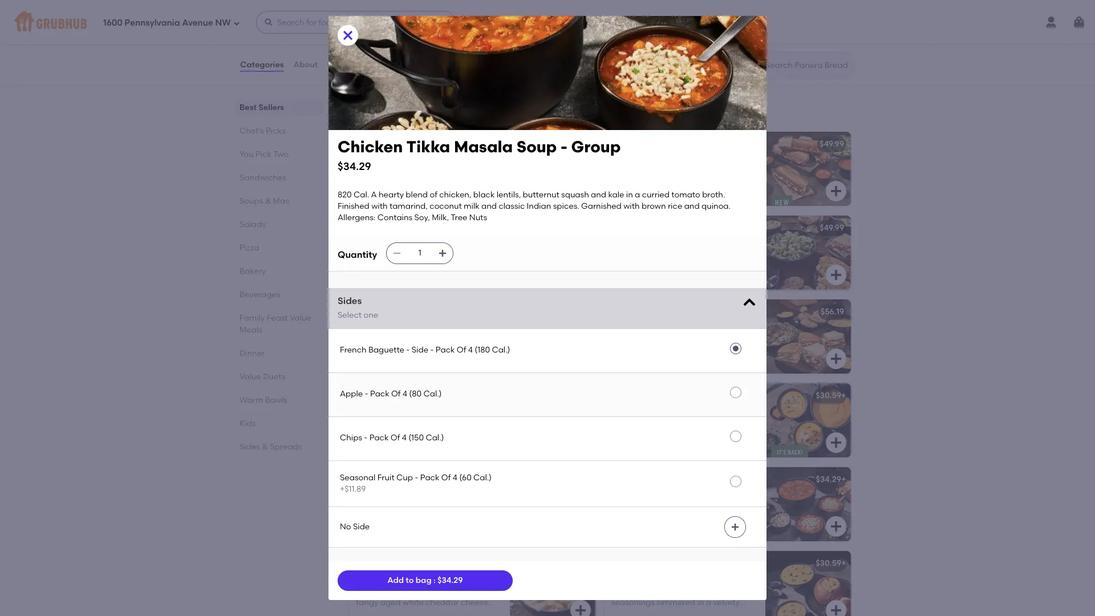 Task type: locate. For each thing, give the bounding box(es) containing it.
a up 'kale'
[[612, 156, 617, 165]]

to for a meal to feed the whole family. including any 3 toasted baguettes, 1 group soup or group mac & cheese, and 1 whole salad. serves 4-6.
[[385, 156, 393, 165]]

a for a meal to feed the whole family. including any 4 toasted baguettes, 1 group soup or group mac & cheese, and 1 whole salad. serves 4-6.
[[612, 156, 617, 165]]

apple
[[646, 14, 669, 24], [674, 31, 697, 40], [340, 389, 363, 399]]

1 vertical spatial salad,
[[356, 346, 380, 356]]

salad, inside a meal to feed the whole family. includes 4 half sandwiches, 1 whole salad, 1 quart of soup, and 1 whole french baguette. serves 4-6.
[[356, 430, 381, 440]]

none down organic apple juice
[[651, 42, 671, 52]]

2 horizontal spatial $34.29
[[816, 475, 842, 485]]

sauce.
[[356, 610, 381, 616], [673, 610, 698, 616]]

meal inside a meal to feed the whole family. including any 3 toasted baguettes, 1 group soup or group mac & cheese, and 1 whole salad. serves 4-6.
[[364, 156, 383, 165]]

salad, inside a meal to feed the whole family, including 4 half sandwiches, 1 whole salad, 1 group soup, 1 whole french baguette and 4 chocolate chipper cookies. serves 4-6.
[[612, 263, 635, 272]]

1 horizontal spatial salad,
[[612, 263, 635, 272]]

you
[[240, 149, 254, 159]]

meal inside a meal to feed the whole family, including 4 half sandwiches, 1 whole salad, 1 group soup and 1 whole french baguette. serves 4-6.
[[364, 323, 383, 333]]

a left hearty
[[371, 190, 377, 200]]

1 horizontal spatial mac
[[356, 559, 373, 569]]

any inside "a meal to feed the whole family. including any 4 toasted baguettes, 1 group soup or group mac & cheese, and 1 whole salad. serves 4-6."
[[649, 167, 664, 177]]

salad. for 4
[[659, 190, 682, 200]]

value up 3 toasted baguette family feast
[[426, 105, 459, 119]]

salad, up chippers.
[[612, 346, 636, 356]]

of up coconut
[[430, 190, 438, 200]]

1 vertical spatial flatbread
[[416, 251, 454, 261]]

2 or from the left
[[658, 179, 665, 188]]

serves up coconut
[[428, 190, 454, 200]]

sandwiches, for 1
[[672, 251, 720, 261]]

to up baguette,
[[641, 323, 649, 333]]

1 or from the left
[[402, 179, 410, 188]]

a for a meal to feed the whole family. including any 3 toasted baguettes, 1 group soup or group mac & cheese, and 1 whole salad. serves 4-6.
[[356, 156, 362, 165]]

or inside "a meal to feed the whole family. including any 4 toasted baguettes, 1 group soup or group mac & cheese, and 1 whole salad. serves 4-6."
[[658, 179, 665, 188]]

2 salad. from the left
[[659, 190, 682, 200]]

4 down the soup,
[[667, 274, 672, 284]]

meal for a meal to feed the whole family. includes 4 half sandwiches, 1 whole salad, 1 quart of soup, 1 whole french baguette, and 4 chocolate chippers. serves 4-6.
[[619, 323, 639, 333]]

including for a meal to feed the whole family. including any 3 toasted baguettes, 1 group soup or group mac & cheese, and 1 whole salad. serves 4-6.
[[356, 167, 392, 177]]

feed for a meal to feed the whole family, including 4 half sandwiches, 1 whole salad, 1 group soup and 1 whole french baguette. serves 4-6.
[[395, 323, 413, 333]]

family up a meal to feed the whole family. includes 4 half sandwiches, 1 whole salad, 1 quart of soup, 1 whole french baguette, and 4 chocolate chippers. serves 4-6.
[[649, 307, 675, 317]]

cal. for organic
[[623, 31, 639, 40]]

salad. up tamarind,
[[403, 190, 426, 200]]

soup inside chicken tikka masala soup - group $34.29
[[517, 137, 557, 156]]

1 vertical spatial chocolate
[[704, 358, 745, 368]]

2 vertical spatial premium
[[356, 391, 391, 401]]

sandwiches, inside a meal to feed the whole family. includes 4 half sandwiches, 1 whole salad, 1 quart of soup, and 1 whole french baguette. serves 4-6.
[[415, 419, 463, 428]]

value duets tab
[[240, 371, 320, 383]]

any up hearty
[[394, 167, 408, 177]]

1 horizontal spatial half
[[652, 335, 668, 345]]

1 horizontal spatial flatbread
[[416, 251, 454, 261]]

0 horizontal spatial quart
[[387, 430, 410, 440]]

serves inside a meal to feed the whole family. including any 3 toasted baguettes, 1 group soup or group mac & cheese, and 1 whole salad. serves 4-6.
[[428, 190, 454, 200]]

family, for 1
[[454, 323, 479, 333]]

2 juice from the left
[[671, 14, 693, 24]]

6. inside a meal to feed the whole family. includes 4 half sandwiches, 1 whole salad, 1 quart of soup, 1 whole french baguette, and 4 chocolate chippers. serves 4-6.
[[686, 370, 693, 379]]

1 horizontal spatial side
[[412, 345, 429, 355]]

half for soup
[[400, 335, 415, 345]]

-
[[561, 137, 568, 156], [406, 345, 410, 355], [430, 345, 434, 355], [365, 389, 368, 399], [743, 391, 746, 401], [364, 433, 368, 443], [415, 473, 418, 482], [403, 475, 406, 485], [721, 475, 725, 485], [415, 559, 418, 569], [705, 559, 708, 569]]

0 horizontal spatial in
[[464, 575, 471, 585]]

quart for french
[[387, 430, 410, 440]]

1 vertical spatial premium
[[612, 307, 647, 317]]

1 vertical spatial $49.99
[[820, 223, 844, 233]]

of left (60
[[441, 473, 451, 482]]

quinoa.
[[702, 202, 731, 211]]

soup inside "a meal to feed the whole family. including any 4 toasted baguettes, 1 group soup or group mac & cheese, and 1 whole salad. serves 4-6."
[[637, 179, 656, 188]]

1 $30.59 + from the top
[[816, 391, 846, 401]]

meal down cookies.
[[619, 323, 639, 333]]

6.
[[463, 190, 470, 200], [719, 190, 726, 200], [451, 263, 458, 272], [682, 286, 688, 295], [460, 358, 466, 368], [686, 370, 693, 379], [460, 442, 466, 452]]

1 horizontal spatial pizza
[[403, 223, 424, 233]]

turkey chili - group image
[[510, 468, 596, 542]]

meal for a meal to feed the whole family, including 4 half sandwiches, 1 whole salad, 1 group soup and 1 whole french baguette. serves 4-6.
[[364, 323, 383, 333]]

3
[[356, 139, 361, 149], [410, 167, 415, 177], [356, 223, 361, 233], [410, 251, 414, 261]]

1 horizontal spatial including
[[612, 167, 647, 177]]

1 vertical spatial cheese
[[643, 610, 671, 616]]

a meal to feed the whole family, including 4 half sandwiches, 1 whole salad, 1 group soup and 1 whole french baguette. serves 4-6.
[[356, 323, 494, 368]]

feed down premium family feast with cookies
[[651, 323, 668, 333]]

1 vertical spatial half
[[397, 419, 413, 428]]

a for a meal to feed the whole family. includes 4 half sandwiches, 1 whole salad, 1 quart of soup, and 1 whole french baguette. serves 4-6.
[[356, 407, 362, 417]]

+ for vegetarian autumn squash soup - group
[[842, 391, 846, 401]]

1 vertical spatial sandwiches,
[[415, 419, 463, 428]]

pizza inside tab
[[240, 243, 259, 253]]

svg image
[[264, 18, 273, 27], [830, 60, 843, 73], [574, 184, 588, 198], [438, 249, 447, 258], [574, 268, 588, 282], [830, 436, 843, 450], [830, 520, 843, 534], [830, 604, 843, 616]]

cheese inside 830 cal. chopped broccoli, shredded carrots and select seasonings simmered in a velvety smooth cheese sauce.  serves
[[643, 610, 671, 616]]

1 horizontal spatial half
[[656, 251, 670, 261]]

mac inside tab
[[273, 196, 290, 206]]

pack
[[436, 345, 455, 355], [370, 389, 390, 399], [370, 433, 389, 443], [420, 473, 440, 482]]

2 vertical spatial a
[[706, 598, 712, 608]]

0 vertical spatial masala
[[454, 137, 513, 156]]

820 cal. a hearty blend of chicken, black lentils, butternut squash and kale in a curried tomato broth. finished with tamarind, coconut milk and classic indian spices. garnished with brown rice and quinoa. allergens: contains soy, milk, tree nuts
[[338, 190, 733, 223]]

1 vertical spatial tikka
[[646, 475, 667, 485]]

feed inside a meal to feed the whole family, including 4 half sandwiches, 1 whole salad, 1 group soup and 1 whole french baguette. serves 4-6.
[[395, 323, 413, 333]]

feed for a meal to feed the whole family, including any 3 flatbread pizzas and 2 whole salads. serves 4-6.
[[395, 239, 413, 249]]

with
[[372, 202, 388, 211], [624, 202, 640, 211]]

orange
[[425, 31, 453, 40]]

quart up the baguette.
[[387, 430, 410, 440]]

masala for chicken tikka masala soup - group $34.29
[[454, 137, 513, 156]]

a inside '820 cal. a hearty blend of chicken, black lentils, butternut squash and kale in a curried tomato broth. finished with tamarind, coconut milk and classic indian spices. garnished with brown rice and quinoa. allergens: contains soy, milk, tree nuts'
[[635, 190, 640, 200]]

1 vertical spatial chicken
[[612, 475, 644, 485]]

0 vertical spatial chicken
[[338, 137, 403, 156]]

1 horizontal spatial a
[[635, 190, 640, 200]]

flatbread left pizzas
[[416, 251, 454, 261]]

soup for vegetarian autumn squash soup - group
[[721, 391, 741, 401]]

1 horizontal spatial sauce.
[[673, 610, 698, 616]]

1 horizontal spatial includes
[[612, 335, 644, 345]]

a for a meal to feed the whole family, including 4 half sandwiches, 1 whole salad, 1 group soup, 1 whole french baguette and 4 chocolate chipper cookies. serves 4-6.
[[612, 239, 617, 249]]

0 vertical spatial $49.99
[[820, 139, 844, 149]]

1 vertical spatial meals
[[240, 325, 262, 335]]

the for a meal to feed the whole family, including 4 half sandwiches, 1 whole salad, 1 group soup, 1 whole french baguette and 4 chocolate chipper cookies. serves 4-6.
[[670, 239, 683, 249]]

turkey
[[356, 475, 381, 485]]

or for 3
[[402, 179, 410, 188]]

salad. up rice
[[659, 190, 682, 200]]

soup, for 4
[[677, 346, 699, 356]]

baguettes, up broth.
[[705, 167, 747, 177]]

soups & mac tab
[[240, 195, 320, 207]]

value
[[426, 105, 459, 119], [290, 313, 311, 323], [240, 372, 261, 382]]

chicken for chicken tikka masala soup - group
[[612, 475, 644, 485]]

0 vertical spatial cheese
[[461, 598, 489, 608]]

family. inside a meal to feed the whole family. includes 4 half sandwiches, 1 whole salad, 1 quart of soup, and 1 whole french baguette. serves 4-6.
[[454, 407, 479, 417]]

serves inside a meal to feed the whole family. includes 4 half sandwiches, 1 whole salad, 1 quart of soup, 1 whole french baguette, and 4 chocolate chippers. serves 4-6.
[[651, 370, 676, 379]]

chicken for chicken tikka masala soup - group $34.29
[[338, 137, 403, 156]]

family. for a meal to feed the whole family. includes 4 half sandwiches, 1 whole salad, 1 quart of soup, 1 whole french baguette, and 4 chocolate chippers. serves 4-6.
[[710, 323, 735, 333]]

cheese down simmered
[[643, 610, 671, 616]]

spreads
[[270, 442, 302, 452]]

serves inside a meal to feed the whole family, including 4 half sandwiches, 1 whole salad, 1 group soup, 1 whole french baguette and 4 chocolate chipper cookies. serves 4-6.
[[647, 286, 672, 295]]

4- inside a meal to feed the whole family, including 4 half sandwiches, 1 whole salad, 1 group soup and 1 whole french baguette. serves 4-6.
[[452, 358, 460, 368]]

a meal to feed the whole family. including any 3 toasted baguettes, 1 group soup or group mac & cheese, and 1 whole salad. serves 4-6.
[[356, 156, 496, 200]]

1 vertical spatial soup,
[[422, 430, 443, 440]]

vegetarian autumn squash soup - group
[[612, 391, 773, 401]]

butternut
[[523, 190, 560, 200]]

4 up baguette,
[[646, 335, 651, 345]]

& inside 'soups & mac' tab
[[265, 196, 271, 206]]

feed inside a meal to feed the whole family, including any 3 flatbread pizzas and 2 whole salads. serves 4-6.
[[395, 239, 413, 249]]

select
[[697, 587, 720, 596]]

2 $30.59 + from the top
[[816, 559, 846, 569]]

salad,
[[612, 346, 636, 356], [356, 430, 381, 440]]

svg image
[[1073, 15, 1086, 29], [233, 20, 240, 27], [341, 29, 355, 42], [574, 60, 588, 73], [830, 184, 843, 198], [393, 249, 402, 258], [830, 268, 843, 282], [742, 295, 758, 311], [830, 352, 843, 366], [731, 523, 740, 532], [574, 604, 588, 616]]

1 $30.59 from the top
[[816, 391, 842, 401]]

to for a meal to feed the whole family. includes 4 half sandwiches, 1 whole salad, 1 quart of soup, and 1 whole french baguette. serves 4-6.
[[385, 407, 393, 417]]

0 vertical spatial a
[[635, 190, 640, 200]]

feed for a meal to feed the whole family. includes 4 half sandwiches, 1 whole salad, 1 quart of soup, and 1 whole french baguette. serves 4-6.
[[395, 407, 413, 417]]

mac
[[273, 196, 290, 206], [356, 559, 373, 569]]

allergens: inside 1930 cal. tender shell pasta in a blend of rich cheeses including our tangy aged white cheddar cheese sauce. serves 4. allergens: conta
[[419, 610, 457, 616]]

2 vertical spatial value
[[240, 372, 261, 382]]

masala inside chicken tikka masala soup - group $34.29
[[454, 137, 513, 156]]

1 horizontal spatial $34.29
[[438, 576, 463, 585]]

french up 'chipper'
[[719, 263, 746, 272]]

to
[[385, 156, 393, 165], [641, 156, 649, 165], [385, 239, 393, 249], [641, 239, 649, 249], [385, 323, 393, 333], [641, 323, 649, 333], [385, 407, 393, 417], [406, 576, 414, 585]]

3 toasted baguette family feast image
[[510, 132, 596, 206]]

1 horizontal spatial sides
[[338, 295, 362, 306]]

feed for a meal to feed the whole family. including any 4 toasted baguettes, 1 group soup or group mac & cheese, and 1 whole salad. serves 4-6.
[[651, 156, 668, 165]]

meals up chicken tikka masala soup - group $34.29
[[462, 105, 498, 119]]

chicken inside chicken tikka masala soup - group $34.29
[[338, 137, 403, 156]]

$34.29 inside chicken tikka masala soup - group $34.29
[[338, 160, 371, 173]]

0 vertical spatial apple
[[646, 14, 669, 24]]

0 vertical spatial value
[[426, 105, 459, 119]]

pick
[[256, 149, 272, 159]]

chicken tikka masala soup - group image
[[766, 468, 851, 542]]

premium down cookies.
[[612, 307, 647, 317]]

6. inside a meal to feed the whole family. including any 3 toasted baguettes, 1 group soup or group mac & cheese, and 1 whole salad. serves 4-6.
[[463, 190, 470, 200]]

toasted inside "a meal to feed the whole family. including any 4 toasted baguettes, 1 group soup or group mac & cheese, and 1 whole salad. serves 4-6."
[[672, 167, 703, 177]]

add
[[388, 576, 404, 585]]

0 horizontal spatial a
[[473, 575, 478, 585]]

baguette
[[396, 139, 432, 149], [652, 139, 688, 149], [369, 345, 405, 355]]

0 vertical spatial sandwiches,
[[670, 335, 719, 345]]

1 baguettes, from the left
[[449, 167, 491, 177]]

0 vertical spatial premium
[[388, 31, 423, 40]]

2 vertical spatial in
[[698, 598, 704, 608]]

0 vertical spatial mac
[[273, 196, 290, 206]]

svg image for 3 toasted baguette family feast
[[574, 184, 588, 198]]

family feast with cookies image
[[766, 216, 851, 290]]

brown
[[642, 202, 666, 211]]

cal. up finished at the top left of the page
[[354, 190, 369, 200]]

& for mac & cheese - group
[[375, 559, 381, 569]]

0 horizontal spatial with
[[372, 202, 388, 211]]

two
[[273, 149, 289, 159]]

feast up broth.
[[718, 139, 739, 149]]

0 horizontal spatial meals
[[240, 325, 262, 335]]

side right no
[[353, 522, 370, 532]]

1 horizontal spatial in
[[626, 190, 633, 200]]

Search Panera Bread search field
[[765, 60, 852, 71]]

2 horizontal spatial value
[[426, 105, 459, 119]]

sides up select
[[338, 295, 362, 306]]

or for 4
[[658, 179, 665, 188]]

meal for a meal to feed the whole family, including 4 half sandwiches, 1 whole salad, 1 group soup, 1 whole french baguette and 4 chocolate chipper cookies. serves 4-6.
[[619, 239, 639, 249]]

of inside 1930 cal. tender shell pasta in a blend of rich cheeses including our tangy aged white cheddar cheese sauce. serves 4. allergens: conta
[[380, 587, 388, 596]]

0 horizontal spatial soup,
[[422, 430, 443, 440]]

quart
[[643, 346, 666, 356], [387, 430, 410, 440]]

family. for a meal to feed the whole family. including any 4 toasted baguettes, 1 group soup or group mac & cheese, and 1 whole salad. serves 4-6.
[[710, 156, 735, 165]]

cal. inside 1930 cal. tender shell pasta in a blend of rich cheeses including our tangy aged white cheddar cheese sauce. serves 4. allergens: conta
[[375, 575, 391, 585]]

main navigation navigation
[[0, 0, 1096, 45]]

autumn
[[657, 391, 688, 401]]

including inside a meal to feed the whole family. including any 3 toasted baguettes, 1 group soup or group mac & cheese, and 1 whole salad. serves 4-6.
[[356, 167, 392, 177]]

sides & spreads
[[240, 442, 302, 452]]

serves inside a meal to feed the whole family, including any 3 flatbread pizzas and 2 whole salads. serves 4-6.
[[416, 263, 442, 272]]

premium down orange juice
[[388, 31, 423, 40]]

4 left (150
[[402, 433, 407, 443]]

baguettes, up black
[[449, 167, 491, 177]]

mac for 3
[[437, 179, 454, 188]]

mac for 4
[[692, 179, 710, 188]]

including for a meal to feed the whole family, including 4 half sandwiches, 1 whole salad, 1 group soup, 1 whole french baguette and 4 chocolate chipper cookies. serves 4-6.
[[612, 251, 647, 261]]

1 vertical spatial blend
[[356, 587, 378, 596]]

of
[[430, 190, 438, 200], [668, 346, 675, 356], [412, 430, 420, 440], [380, 587, 388, 596]]

tomato
[[672, 190, 701, 200]]

- inside seasonal fruit cup - pack of 4 (60 cal.) +$11.89
[[415, 473, 418, 482]]

1 cheese, from the left
[[464, 179, 494, 188]]

feast down beverages "tab"
[[267, 313, 288, 323]]

1 vertical spatial pizza
[[240, 243, 259, 253]]

black
[[473, 190, 495, 200]]

sandwiches, down premium family feast with cookies
[[670, 335, 719, 345]]

1 horizontal spatial apple
[[646, 14, 669, 24]]

orange juice
[[356, 14, 409, 24]]

meal up 'quantity'
[[364, 239, 383, 249]]

1 including from the left
[[356, 167, 392, 177]]

0 horizontal spatial sides
[[240, 442, 260, 452]]

salad, for baguette
[[612, 263, 635, 272]]

4 inside a meal to feed the whole family. includes 4 half sandwiches, 1 whole salad, 1 quart of soup, and 1 whole french baguette. serves 4-6.
[[390, 419, 395, 428]]

cal. inside 90 cal. organic apple juice. allergens: none
[[623, 31, 639, 40]]

feed inside a meal to feed the whole family. including any 3 toasted baguettes, 1 group soup or group mac & cheese, and 1 whole salad. serves 4-6.
[[395, 156, 413, 165]]

$49.99 for a meal to feed the whole family, including 4 half sandwiches, 1 whole salad, 1 group soup, 1 whole french baguette and 4 chocolate chipper cookies. serves 4-6.
[[820, 223, 844, 233]]

baguettes, inside "a meal to feed the whole family. including any 4 toasted baguettes, 1 group soup or group mac & cheese, and 1 whole salad. serves 4-6."
[[705, 167, 747, 177]]

feast left with
[[676, 307, 698, 317]]

any inside a meal to feed the whole family, including any 3 flatbread pizzas and 2 whole salads. serves 4-6.
[[394, 251, 408, 261]]

0 vertical spatial meals
[[462, 105, 498, 119]]

a inside a meal to feed the whole family. includes 4 half sandwiches, 1 whole salad, 1 quart of soup, 1 whole french baguette, and 4 chocolate chippers. serves 4-6.
[[612, 323, 617, 333]]

the for a meal to feed the whole family, including any 3 flatbread pizzas and 2 whole salads. serves 4-6.
[[414, 239, 427, 249]]

feed
[[395, 156, 413, 165], [651, 156, 668, 165], [395, 239, 413, 249], [651, 239, 668, 249], [395, 323, 413, 333], [651, 323, 668, 333], [395, 407, 413, 417]]

of
[[457, 345, 466, 355], [391, 389, 401, 399], [391, 433, 400, 443], [441, 473, 451, 482]]

0 horizontal spatial masala
[[454, 137, 513, 156]]

salad. inside a meal to feed the whole family. including any 3 toasted baguettes, 1 group soup or group mac & cheese, and 1 whole salad. serves 4-6.
[[403, 190, 426, 200]]

family down 2
[[356, 307, 382, 317]]

soup, inside a meal to feed the whole family. includes 4 half sandwiches, 1 whole salad, 1 quart of soup, and 1 whole french baguette. serves 4-6.
[[422, 430, 443, 440]]

1 horizontal spatial juice
[[671, 14, 693, 24]]

mac
[[437, 179, 454, 188], [692, 179, 710, 188]]

including for a meal to feed the whole family, including any 3 flatbread pizzas and 2 whole salads. serves 4-6.
[[356, 251, 392, 261]]

2 mac from the left
[[692, 179, 710, 188]]

side
[[412, 345, 429, 355], [353, 522, 370, 532]]

cal. for a
[[354, 190, 369, 200]]

sauce. down simmered
[[673, 610, 698, 616]]

meal up hearty
[[364, 156, 383, 165]]

0 vertical spatial soup,
[[677, 346, 699, 356]]

feed for a meal to feed the whole family. including any 3 toasted baguettes, 1 group soup or group mac & cheese, and 1 whole salad. serves 4-6.
[[395, 156, 413, 165]]

serves inside a meal to feed the whole family. includes 4 half sandwiches, 1 whole salad, 1 quart of soup, and 1 whole french baguette. serves 4-6.
[[424, 442, 450, 452]]

organic down organic apple juice
[[641, 31, 672, 40]]

whole
[[726, 335, 750, 345], [706, 346, 730, 356], [470, 419, 495, 428], [467, 430, 492, 440]]

2 baguettes, from the left
[[705, 167, 747, 177]]

6. inside a meal to feed the whole family, including any 3 flatbread pizzas and 2 whole salads. serves 4-6.
[[451, 263, 458, 272]]

juice up 90 cal. organic apple juice. allergens: none
[[671, 14, 693, 24]]

6. up premium family feast with cookies
[[682, 286, 688, 295]]

0 vertical spatial includes
[[612, 335, 644, 345]]

toasted up the "tomato"
[[672, 167, 703, 177]]

meal for a meal to feed the whole family. including any 3 toasted baguettes, 1 group soup or group mac & cheese, and 1 whole salad. serves 4-6.
[[364, 156, 383, 165]]

baguette inside button
[[369, 345, 405, 355]]

& for soups & mac
[[265, 196, 271, 206]]

2 including from the left
[[612, 167, 647, 177]]

cal.) right (150
[[426, 433, 444, 443]]

apple up 90 cal. organic apple juice. allergens: none
[[646, 14, 669, 24]]

& inside sides & spreads tab
[[262, 442, 268, 452]]

chef's picks tab
[[240, 125, 320, 137]]

in down select
[[698, 598, 704, 608]]

and inside a meal to feed the whole family. includes 4 half sandwiches, 1 whole salad, 1 quart of soup, and 1 whole french baguette. serves 4-6.
[[445, 430, 461, 440]]

side up baguette.
[[412, 345, 429, 355]]

2 $30.59 from the top
[[816, 559, 842, 569]]

value inside tab
[[290, 313, 311, 323]]

830 cal. chopped broccoli, shredded carrots and select seasonings simmered in a velvety smooth cheese sauce.  serves
[[612, 575, 740, 616]]

family.
[[454, 156, 479, 165], [710, 156, 735, 165], [710, 323, 735, 333], [454, 407, 479, 417]]

including inside a meal to feed the whole family, including any 3 flatbread pizzas and 2 whole salads. serves 4-6.
[[356, 251, 392, 261]]

soup for 3
[[381, 179, 400, 188]]

1 mac from the left
[[437, 179, 454, 188]]

juice.
[[699, 31, 722, 40]]

sandwiches, up the french baguette - side - pack of 4 (180 cal.) at the left bottom of page
[[417, 335, 464, 345]]

about button
[[293, 45, 318, 86]]

family feast image
[[510, 300, 596, 374]]

Input item quantity number field
[[408, 243, 433, 263]]

4 up chips - pack of 4 (150 cal.)
[[390, 419, 395, 428]]

cal. up shredded
[[628, 575, 643, 585]]

organic apple juice image
[[766, 7, 851, 81]]

1 horizontal spatial baguettes,
[[705, 167, 747, 177]]

including down pasta
[[440, 587, 475, 596]]

including up hearty
[[356, 167, 392, 177]]

1 vertical spatial apple
[[674, 31, 697, 40]]

quart up baguette,
[[643, 346, 666, 356]]

pizza down soy,
[[403, 223, 424, 233]]

$30.59
[[816, 391, 842, 401], [816, 559, 842, 569]]

830
[[612, 575, 626, 585]]

1
[[493, 167, 496, 177], [749, 167, 751, 177], [373, 190, 376, 200], [629, 190, 632, 200], [722, 251, 725, 261], [637, 263, 640, 272], [690, 263, 693, 272], [466, 335, 469, 345], [721, 335, 724, 345], [381, 346, 384, 356], [449, 346, 452, 356], [638, 346, 641, 356], [701, 346, 704, 356], [465, 419, 468, 428], [382, 430, 385, 440], [463, 430, 465, 440]]

2 horizontal spatial apple
[[674, 31, 697, 40]]

meal down one
[[364, 323, 383, 333]]

0 vertical spatial chocolate
[[674, 274, 714, 284]]

mac up broth.
[[692, 179, 710, 188]]

a inside a meal to feed the whole family. includes 4 half sandwiches, 1 whole salad, 1 quart of soup, and 1 whole french baguette. serves 4-6.
[[356, 407, 362, 417]]

sandwiches, for 1
[[670, 335, 719, 345]]

& for sides & spreads
[[262, 442, 268, 452]]

sandwiches, inside a meal to feed the whole family. includes 4 half sandwiches, 1 whole salad, 1 quart of soup, 1 whole french baguette, and 4 chocolate chippers. serves 4-6.
[[670, 335, 719, 345]]

1 vertical spatial half
[[400, 335, 415, 345]]

pack left (180
[[436, 345, 455, 355]]

2 cheese, from the left
[[720, 179, 750, 188]]

1 vertical spatial $30.59
[[816, 559, 842, 569]]

tikka for chicken tikka masala soup - group $34.29
[[406, 137, 450, 156]]

velvety
[[713, 598, 740, 608]]

1 salad. from the left
[[403, 190, 426, 200]]

1 horizontal spatial with
[[624, 202, 640, 211]]

meal down apple - pack of 4 (80 cal.)
[[364, 407, 383, 417]]

group up baguette.
[[386, 346, 409, 356]]

6. inside "a meal to feed the whole family. including any 4 toasted baguettes, 1 group soup or group mac & cheese, and 1 whole salad. serves 4-6."
[[719, 190, 726, 200]]

feed inside a meal to feed the whole family. includes 4 half sandwiches, 1 whole salad, 1 quart of soup, 1 whole french baguette, and 4 chocolate chippers. serves 4-6.
[[651, 323, 668, 333]]

any up salads.
[[394, 251, 408, 261]]

none down orange juice
[[396, 42, 415, 52]]

family, up (180
[[454, 323, 479, 333]]

the inside a meal to feed the whole family, including 4 half sandwiches, 1 whole salad, 1 group soup, 1 whole french baguette and 4 chocolate chipper cookies. serves 4-6.
[[670, 239, 683, 249]]

beverages
[[240, 290, 280, 300]]

or up "curried"
[[658, 179, 665, 188]]

0 horizontal spatial cheese,
[[464, 179, 494, 188]]

broccoli,
[[684, 575, 718, 585]]

group inside button
[[408, 475, 433, 485]]

svg image for 3 flatbread pizza family feast
[[574, 268, 588, 282]]

0 horizontal spatial salad,
[[356, 346, 380, 356]]

salad, for french
[[356, 346, 380, 356]]

french down select
[[340, 345, 367, 355]]

0 vertical spatial half
[[656, 251, 670, 261]]

4 up baguette.
[[394, 335, 398, 345]]

includes for french
[[356, 419, 388, 428]]

and inside "a meal to feed the whole family. including any 4 toasted baguettes, 1 group soup or group mac & cheese, and 1 whole salad. serves 4-6."
[[612, 190, 627, 200]]

quart inside a meal to feed the whole family. includes 4 half sandwiches, 1 whole salad, 1 quart of soup, and 1 whole french baguette. serves 4-6.
[[387, 430, 410, 440]]

flatbread
[[363, 223, 401, 233], [416, 251, 454, 261]]

1 horizontal spatial meals
[[462, 105, 498, 119]]

nuts
[[469, 213, 487, 223]]

french left baguette.
[[356, 358, 383, 368]]

family. inside a meal to feed the whole family. including any 3 toasted baguettes, 1 group soup or group mac & cheese, and 1 whole salad. serves 4-6.
[[454, 156, 479, 165]]

with down 'kale'
[[624, 202, 640, 211]]

meals inside tab
[[240, 325, 262, 335]]

cal.)
[[492, 345, 510, 355], [424, 389, 442, 399], [426, 433, 444, 443], [474, 473, 492, 482]]

family. inside a meal to feed the whole family. includes 4 half sandwiches, 1 whole salad, 1 quart of soup, 1 whole french baguette, and 4 chocolate chippers. serves 4-6.
[[710, 323, 735, 333]]

no side
[[340, 522, 370, 532]]

no
[[340, 522, 351, 532]]

cal. inside '820 cal. a hearty blend of chicken, black lentils, butternut squash and kale in a curried tomato broth. finished with tamarind, coconut milk and classic indian spices. garnished with brown rice and quinoa. allergens: contains soy, milk, tree nuts'
[[354, 190, 369, 200]]

includes up chips - pack of 4 (150 cal.)
[[356, 419, 388, 428]]

meals
[[462, 105, 498, 119], [240, 325, 262, 335]]

cal. right 160
[[370, 31, 386, 40]]

4 left (60
[[453, 473, 457, 482]]

1 horizontal spatial value
[[290, 313, 311, 323]]

pizzas
[[456, 251, 480, 261]]

pizza down salads
[[240, 243, 259, 253]]

value down beverages "tab"
[[290, 313, 311, 323]]

sides for sides & spreads
[[240, 442, 260, 452]]

to for a meal to feed the whole family. including any 4 toasted baguettes, 1 group soup or group mac & cheese, and 1 whole salad. serves 4-6.
[[641, 156, 649, 165]]

contains
[[378, 213, 413, 223]]

the
[[414, 156, 427, 165], [670, 156, 683, 165], [414, 239, 427, 249], [670, 239, 683, 249], [414, 323, 427, 333], [670, 323, 683, 333], [414, 407, 427, 417]]

vegetarian autumn squash soup - group image
[[766, 384, 851, 458]]

half for baguette.
[[397, 419, 413, 428]]

&
[[456, 179, 462, 188], [712, 179, 718, 188], [265, 196, 271, 206], [262, 442, 268, 452], [375, 559, 381, 569]]

the inside a meal to feed the whole family. includes 4 half sandwiches, 1 whole salad, 1 quart of soup, 1 whole french baguette, and 4 chocolate chippers. serves 4-6.
[[670, 323, 683, 333]]

and inside a meal to feed the whole family, including any 3 flatbread pizzas and 2 whole salads. serves 4-6.
[[481, 251, 497, 261]]

salad, for french
[[356, 430, 381, 440]]

cal.
[[370, 31, 386, 40], [623, 31, 639, 40], [354, 190, 369, 200], [375, 575, 391, 585], [628, 575, 643, 585]]

a inside a meal to feed the whole family, including 4 half sandwiches, 1 whole salad, 1 group soup, 1 whole french baguette and 4 chocolate chipper cookies. serves 4-6.
[[612, 239, 617, 249]]

0 vertical spatial salad,
[[612, 346, 636, 356]]

feed down premium family feast
[[395, 407, 413, 417]]

cal. right 90
[[623, 31, 639, 40]]

blend
[[406, 190, 428, 200], [356, 587, 378, 596]]

1 sauce. from the left
[[356, 610, 381, 616]]

1 vertical spatial a
[[473, 575, 478, 585]]

best sellers tab
[[240, 102, 320, 114]]

$49.99
[[820, 139, 844, 149], [820, 223, 844, 233]]

0 horizontal spatial sauce.
[[356, 610, 381, 616]]

family. for a meal to feed the whole family. including any 3 toasted baguettes, 1 group soup or group mac & cheese, and 1 whole salad. serves 4-6.
[[454, 156, 479, 165]]

half up baguette,
[[652, 335, 668, 345]]

1 horizontal spatial cheese
[[643, 610, 671, 616]]

3 flatbread pizza family feast image
[[510, 216, 596, 290]]

a up 'quantity'
[[356, 239, 362, 249]]

1 horizontal spatial blend
[[406, 190, 428, 200]]

smooth
[[612, 610, 641, 616]]

1 horizontal spatial none
[[651, 42, 671, 52]]

the inside a meal to feed the whole family. including any 3 toasted baguettes, 1 group soup or group mac & cheese, and 1 whole salad. serves 4-6.
[[414, 156, 427, 165]]

+ for mac & cheese - group
[[586, 559, 591, 569]]

0 horizontal spatial none
[[396, 42, 415, 52]]

meal for a meal to feed the whole family. includes 4 half sandwiches, 1 whole salad, 1 quart of soup, and 1 whole french baguette. serves 4-6.
[[364, 407, 383, 417]]

cal. inside 830 cal. chopped broccoli, shredded carrots and select seasonings simmered in a velvety smooth cheese sauce.  serves
[[628, 575, 643, 585]]

1 horizontal spatial soup,
[[677, 346, 699, 356]]

a for a meal to feed the whole family, including 4 half sandwiches, 1 whole salad, 1 group soup and 1 whole french baguette. serves 4-6.
[[356, 323, 362, 333]]

1 none from the left
[[396, 42, 415, 52]]

sandwiches, for and
[[417, 335, 464, 345]]

salad.
[[403, 190, 426, 200], [659, 190, 682, 200]]

0 horizontal spatial includes
[[356, 419, 388, 428]]

warm bowls
[[240, 395, 287, 405]]

toasted up hearty
[[363, 139, 394, 149]]

meal for a meal to feed the whole family. including any 4 toasted baguettes, 1 group soup or group mac & cheese, and 1 whole salad. serves 4-6.
[[619, 156, 639, 165]]

soup, up baguette,
[[677, 346, 699, 356]]

0 horizontal spatial tikka
[[406, 137, 450, 156]]

0 horizontal spatial or
[[402, 179, 410, 188]]

0 horizontal spatial family feast value meals
[[240, 313, 311, 335]]

sandwiches, up (150
[[415, 419, 463, 428]]

$30.59 + for vegetarian autumn squash soup - group
[[816, 391, 846, 401]]

to inside a meal to feed the whole family, including 4 half sandwiches, 1 whole salad, 1 group soup and 1 whole french baguette. serves 4-6.
[[385, 323, 393, 333]]

0 horizontal spatial salad,
[[356, 430, 381, 440]]

0 vertical spatial blend
[[406, 190, 428, 200]]

sides & spreads tab
[[240, 441, 320, 453]]

$30.59 +
[[816, 391, 846, 401], [816, 559, 846, 569]]

salad, up baguette
[[612, 263, 635, 272]]

1 vertical spatial in
[[464, 575, 471, 585]]

nw
[[215, 17, 231, 28]]

sandwiches,
[[672, 251, 720, 261], [417, 335, 464, 345]]

0 horizontal spatial sandwiches,
[[415, 419, 463, 428]]

1 vertical spatial side
[[353, 522, 370, 532]]

none for premium
[[396, 42, 415, 52]]

group up tamarind,
[[412, 179, 435, 188]]

0 horizontal spatial half
[[397, 419, 413, 428]]

including for a meal to feed the whole family. including any 4 toasted baguettes, 1 group soup or group mac & cheese, and 1 whole salad. serves 4-6.
[[612, 167, 647, 177]]

cheese,
[[464, 179, 494, 188], [720, 179, 750, 188]]

feed down 4 toasted baguette family feast
[[651, 156, 668, 165]]

none for organic
[[651, 42, 671, 52]]

of inside seasonal fruit cup - pack of 4 (60 cal.) +$11.89
[[441, 473, 451, 482]]

4- inside a meal to feed the whole family. includes 4 half sandwiches, 1 whole salad, 1 quart of soup, 1 whole french baguette, and 4 chocolate chippers. serves 4-6.
[[678, 370, 686, 379]]

of up baguette,
[[668, 346, 675, 356]]

cal.) right (60
[[474, 473, 492, 482]]

tikka inside chicken tikka masala soup - group $34.29
[[406, 137, 450, 156]]

$30.59 for vegetarian autumn squash soup - group
[[816, 391, 842, 401]]

family, inside a meal to feed the whole family, including 4 half sandwiches, 1 whole salad, 1 group soup, 1 whole french baguette and 4 chocolate chipper cookies. serves 4-6.
[[710, 239, 735, 249]]

2 none from the left
[[651, 42, 671, 52]]

chopped
[[645, 575, 682, 585]]

you pick two tab
[[240, 148, 320, 160]]

organic inside 90 cal. organic apple juice. allergens: none
[[641, 31, 672, 40]]

1 $49.99 from the top
[[820, 139, 844, 149]]

broccoli
[[612, 559, 644, 569]]

1 horizontal spatial mac
[[692, 179, 710, 188]]

2 sauce. from the left
[[673, 610, 698, 616]]

svg image for chicken tikka masala soup - group
[[830, 520, 843, 534]]

1 horizontal spatial salad,
[[612, 346, 636, 356]]

half up the soup,
[[656, 251, 670, 261]]

baguettes,
[[449, 167, 491, 177], [705, 167, 747, 177]]

0 horizontal spatial pizza
[[240, 243, 259, 253]]

2 $49.99 from the top
[[820, 223, 844, 233]]

soup inside a meal to feed the whole family, including 4 half sandwiches, 1 whole salad, 1 group soup and 1 whole french baguette. serves 4-6.
[[411, 346, 430, 356]]

sides inside sides select one
[[338, 295, 362, 306]]

sides inside sides & spreads tab
[[240, 442, 260, 452]]

& right soups at the top left of page
[[265, 196, 271, 206]]

family, for 6.
[[454, 239, 479, 249]]

meal inside a meal to feed the whole family. includes 4 half sandwiches, 1 whole salad, 1 quart of soup, 1 whole french baguette, and 4 chocolate chippers. serves 4-6.
[[619, 323, 639, 333]]

sandwiches, inside a meal to feed the whole family, including 4 half sandwiches, 1 whole salad, 1 group soup, 1 whole french baguette and 4 chocolate chipper cookies. serves 4-6.
[[672, 251, 720, 261]]

quart for baguette,
[[643, 346, 666, 356]]

group left the soup,
[[642, 263, 665, 272]]

to up salads.
[[385, 239, 393, 249]]

to for a meal to feed the whole family, including any 3 flatbread pizzas and 2 whole salads. serves 4-6.
[[385, 239, 393, 249]]

4- up (60
[[452, 442, 460, 452]]

of left (180
[[457, 345, 466, 355]]

1 horizontal spatial or
[[658, 179, 665, 188]]

chicken
[[338, 137, 403, 156], [612, 475, 644, 485]]

$56.19
[[821, 307, 844, 317]]

none inside 90 cal. organic apple juice. allergens: none
[[651, 42, 671, 52]]

1 vertical spatial value
[[290, 313, 311, 323]]

the up the soup,
[[670, 239, 683, 249]]

feed inside a meal to feed the whole family. includes 4 half sandwiches, 1 whole salad, 1 quart of soup, and 1 whole french baguette. serves 4-6.
[[395, 407, 413, 417]]

salad, inside a meal to feed the whole family. includes 4 half sandwiches, 1 whole salad, 1 quart of soup, 1 whole french baguette, and 4 chocolate chippers. serves 4-6.
[[612, 346, 636, 356]]

0 horizontal spatial blend
[[356, 587, 378, 596]]

seasonings
[[612, 598, 655, 608]]

duets
[[263, 372, 285, 382]]

0 vertical spatial $30.59 +
[[816, 391, 846, 401]]

our
[[477, 587, 490, 596]]

in
[[626, 190, 633, 200], [464, 575, 471, 585], [698, 598, 704, 608]]

$30.59 + for broccoli cheddar soup - group
[[816, 559, 846, 569]]

half up (150
[[397, 419, 413, 428]]

4- down the french baguette - side - pack of 4 (180 cal.) at the left bottom of page
[[452, 358, 460, 368]]

mac inside a meal to feed the whole family. including any 3 toasted baguettes, 1 group soup or group mac & cheese, and 1 whole salad. serves 4-6.
[[437, 179, 454, 188]]

including
[[356, 251, 392, 261], [612, 251, 647, 261], [356, 335, 392, 345], [440, 587, 475, 596]]

0 vertical spatial in
[[626, 190, 633, 200]]



Task type: describe. For each thing, give the bounding box(es) containing it.
includes for baguette,
[[612, 335, 644, 345]]

4 inside "a meal to feed the whole family. including any 4 toasted baguettes, 1 group soup or group mac & cheese, and 1 whole salad. serves 4-6."
[[666, 167, 670, 177]]

0 vertical spatial flatbread
[[363, 223, 401, 233]]

160 cal. premium orange juice. allergens: none
[[356, 31, 475, 52]]

chocolate inside a meal to feed the whole family, including 4 half sandwiches, 1 whole salad, 1 group soup, 1 whole french baguette and 4 chocolate chipper cookies. serves 4-6.
[[674, 274, 714, 284]]

soups
[[240, 196, 263, 206]]

mac & cheese - group image
[[510, 551, 596, 616]]

cheddar
[[426, 598, 459, 608]]

(180
[[475, 345, 490, 355]]

baguette.
[[385, 442, 423, 452]]

carrots
[[650, 587, 678, 596]]

0 vertical spatial organic
[[612, 14, 644, 24]]

1600 pennsylvania avenue nw
[[103, 17, 231, 28]]

feast up 3 toasted baguette family feast
[[390, 105, 423, 119]]

chef's
[[240, 126, 264, 136]]

svg image inside the main navigation navigation
[[264, 18, 273, 27]]

including for a meal to feed the whole family, including 4 half sandwiches, 1 whole salad, 1 group soup and 1 whole french baguette. serves 4-6.
[[356, 335, 392, 345]]

sides select one
[[338, 295, 378, 320]]

+ for chicken tikka masala soup - group
[[842, 475, 846, 485]]

family feast value meals tab
[[240, 312, 320, 336]]

chili
[[383, 475, 401, 485]]

a meal to feed the whole family. includes 4 half sandwiches, 1 whole salad, 1 quart of soup, and 1 whole french baguette. serves 4-6.
[[356, 407, 495, 452]]

half for soup,
[[656, 251, 670, 261]]

6. inside a meal to feed the whole family, including 4 half sandwiches, 1 whole salad, 1 group soup and 1 whole french baguette. serves 4-6.
[[460, 358, 466, 368]]

french inside a meal to feed the whole family, including 4 half sandwiches, 1 whole salad, 1 group soup and 1 whole french baguette. serves 4-6.
[[356, 358, 383, 368]]

baguette.
[[385, 358, 423, 368]]

and inside a meal to feed the whole family, including 4 half sandwiches, 1 whole salad, 1 group soup and 1 whole french baguette. serves 4-6.
[[432, 346, 447, 356]]

squash
[[562, 190, 589, 200]]

salads tab
[[240, 219, 320, 231]]

- inside chicken tikka masala soup - group $34.29
[[561, 137, 568, 156]]

4 toasted baguette family feast image
[[766, 132, 851, 206]]

4 up squash
[[697, 358, 702, 368]]

premium for premium family feast
[[356, 391, 391, 401]]

of inside '820 cal. a hearty blend of chicken, black lentils, butternut squash and kale in a curried tomato broth. finished with tamarind, coconut milk and classic indian spices. garnished with brown rice and quinoa. allergens: contains soy, milk, tree nuts'
[[430, 190, 438, 200]]

cheese inside 1930 cal. tender shell pasta in a blend of rich cheeses including our tangy aged white cheddar cheese sauce. serves 4. allergens: conta
[[461, 598, 489, 608]]

2 with from the left
[[624, 202, 640, 211]]

select
[[338, 311, 362, 320]]

cheese
[[383, 559, 413, 569]]

1 with from the left
[[372, 202, 388, 211]]

allergens: inside 90 cal. organic apple juice. allergens: none
[[612, 42, 650, 52]]

& inside "a meal to feed the whole family. including any 4 toasted baguettes, 1 group soup or group mac & cheese, and 1 whole salad. serves 4-6."
[[712, 179, 718, 188]]

$30.59 for broccoli cheddar soup - group
[[816, 559, 842, 569]]

group up hearty
[[356, 179, 379, 188]]

categories
[[240, 60, 284, 70]]

the for a meal to feed the whole family. including any 3 toasted baguettes, 1 group soup or group mac & cheese, and 1 whole salad. serves 4-6.
[[414, 156, 427, 165]]

kids tab
[[240, 418, 320, 430]]

820
[[338, 190, 352, 200]]

baguettes, for 4 toasted baguette family feast
[[705, 167, 747, 177]]

with
[[700, 307, 718, 317]]

in inside 1930 cal. tender shell pasta in a blend of rich cheeses including our tangy aged white cheddar cheese sauce. serves 4. allergens: conta
[[464, 575, 471, 585]]

toasted up 'kale'
[[618, 139, 650, 149]]

turkey chili - group
[[356, 475, 433, 485]]

sellers
[[259, 103, 284, 112]]

categories button
[[240, 45, 285, 86]]

whole inside a meal to feed the whole family. includes 4 half sandwiches, 1 whole salad, 1 quart of soup, and 1 whole french baguette. serves 4-6.
[[429, 407, 452, 417]]

$35.59 +
[[561, 559, 591, 569]]

family down baguette.
[[393, 391, 419, 401]]

group inside a meal to feed the whole family, including 4 half sandwiches, 1 whole salad, 1 group soup and 1 whole french baguette. serves 4-6.
[[386, 346, 409, 356]]

sauce. inside 830 cal. chopped broccoli, shredded carrots and select seasonings simmered in a velvety smooth cheese sauce.  serves
[[673, 610, 698, 616]]

warm bowls tab
[[240, 394, 320, 406]]

baguette
[[612, 274, 648, 284]]

0 vertical spatial family feast value meals
[[347, 105, 498, 119]]

picks
[[266, 126, 286, 136]]

chips
[[340, 433, 362, 443]]

meal for a meal to feed the whole family, including any 3 flatbread pizzas and 2 whole salads. serves 4-6.
[[364, 239, 383, 249]]

white
[[403, 598, 424, 608]]

chef's picks
[[240, 126, 286, 136]]

chips - pack of 4 (150 cal.)
[[340, 433, 444, 443]]

garnished
[[581, 202, 622, 211]]

4 toasted baguette family feast
[[612, 139, 739, 149]]

serves inside 1930 cal. tender shell pasta in a blend of rich cheeses including our tangy aged white cheddar cheese sauce. serves 4. allergens: conta
[[383, 610, 409, 616]]

4- inside a meal to feed the whole family. including any 3 toasted baguettes, 1 group soup or group mac & cheese, and 1 whole salad. serves 4-6.
[[455, 190, 463, 200]]

cal.) inside chips - pack of 4 (150 cal.) button
[[426, 433, 444, 443]]

a meal to feed the whole family. including any 4 toasted baguettes, 1 group soup or group mac & cheese, and 1 whole salad. serves 4-6.
[[612, 156, 751, 200]]

cal.) inside seasonal fruit cup - pack of 4 (60 cal.) +$11.89
[[474, 473, 492, 482]]

family. for a meal to feed the whole family. includes 4 half sandwiches, 1 whole salad, 1 quart of soup, and 1 whole french baguette. serves 4-6.
[[454, 407, 479, 417]]

4- inside a meal to feed the whole family, including 4 half sandwiches, 1 whole salad, 1 group soup, 1 whole french baguette and 4 chocolate chipper cookies. serves 4-6.
[[674, 286, 682, 295]]

4 left (180
[[468, 345, 473, 355]]

& inside a meal to feed the whole family. including any 3 toasted baguettes, 1 group soup or group mac & cheese, and 1 whole salad. serves 4-6.
[[456, 179, 462, 188]]

a inside 1930 cal. tender shell pasta in a blend of rich cheeses including our tangy aged white cheddar cheese sauce. serves 4. allergens: conta
[[473, 575, 478, 585]]

4- inside "a meal to feed the whole family. including any 4 toasted baguettes, 1 group soup or group mac & cheese, and 1 whole salad. serves 4-6."
[[711, 190, 719, 200]]

best
[[240, 103, 257, 112]]

flatbread inside a meal to feed the whole family, including any 3 flatbread pizzas and 2 whole salads. serves 4-6.
[[416, 251, 454, 261]]

vegetarian
[[612, 391, 655, 401]]

feast up a meal to feed the whole family. includes 4 half sandwiches, 1 whole salad, 1 quart of soup, and 1 whole french baguette. serves 4-6.
[[421, 391, 442, 401]]

chicken,
[[439, 190, 472, 200]]

in inside '820 cal. a hearty blend of chicken, black lentils, butternut squash and kale in a curried tomato broth. finished with tamarind, coconut milk and classic indian spices. garnished with brown rice and quinoa. allergens: contains soy, milk, tree nuts'
[[626, 190, 633, 200]]

fruit
[[378, 473, 395, 482]]

squash
[[690, 391, 719, 401]]

(80
[[409, 389, 422, 399]]

family, for whole
[[710, 239, 735, 249]]

beverages tab
[[240, 289, 320, 301]]

baguette for 4
[[652, 139, 688, 149]]

cal. for chopped
[[628, 575, 643, 585]]

bakery tab
[[240, 265, 320, 277]]

:
[[434, 576, 436, 585]]

cheeses
[[406, 587, 438, 596]]

a inside 830 cal. chopped broccoli, shredded carrots and select seasonings simmered in a velvety smooth cheese sauce.  serves
[[706, 598, 712, 608]]

sides for sides select one
[[338, 295, 362, 306]]

you pick two
[[240, 149, 289, 159]]

allergens: inside 160 cal. premium orange juice. allergens: none
[[356, 42, 394, 52]]

3 inside a meal to feed the whole family. including any 3 toasted baguettes, 1 group soup or group mac & cheese, and 1 whole salad. serves 4-6.
[[410, 167, 415, 177]]

4- inside a meal to feed the whole family, including any 3 flatbread pizzas and 2 whole salads. serves 4-6.
[[443, 263, 451, 272]]

1 vertical spatial mac
[[356, 559, 373, 569]]

chippers.
[[612, 370, 649, 379]]

any for a meal to feed the whole family. including any 3 toasted baguettes, 1 group soup or group mac & cheese, and 1 whole salad. serves 4-6.
[[394, 167, 408, 177]]

broccoli cheddar soup - group image
[[766, 551, 851, 616]]

tangy
[[356, 598, 379, 608]]

to for a meal to feed the whole family, including 4 half sandwiches, 1 whole salad, 1 group soup and 1 whole french baguette. serves 4-6.
[[385, 323, 393, 333]]

to for a meal to feed the whole family, including 4 half sandwiches, 1 whole salad, 1 group soup, 1 whole french baguette and 4 chocolate chipper cookies. serves 4-6.
[[641, 239, 649, 249]]

bag
[[416, 576, 432, 585]]

cal.) inside apple - pack of 4 (80 cal.) button
[[424, 389, 442, 399]]

1930 cal. tender shell pasta in a blend of rich cheeses including our tangy aged white cheddar cheese sauce. serves 4. allergens: conta
[[356, 575, 494, 616]]

juice.
[[455, 31, 475, 40]]

soup, for serves
[[422, 430, 443, 440]]

0 vertical spatial pizza
[[403, 223, 424, 233]]

orange juice image
[[510, 7, 596, 81]]

3 toasted baguette family feast
[[356, 139, 484, 149]]

in inside 830 cal. chopped broccoli, shredded carrots and select seasonings simmered in a velvety smooth cheese sauce.  serves
[[698, 598, 704, 608]]

whole inside a meal to feed the whole family. includes 4 half sandwiches, 1 whole salad, 1 quart of soup, 1 whole french baguette, and 4 chocolate chippers. serves 4-6.
[[685, 323, 708, 333]]

soup,
[[667, 263, 688, 272]]

pizza tab
[[240, 242, 320, 254]]

rich
[[390, 587, 404, 596]]

soup for chicken tikka masala soup - group
[[699, 475, 719, 485]]

including inside 1930 cal. tender shell pasta in a blend of rich cheeses including our tangy aged white cheddar cheese sauce. serves 4. allergens: conta
[[440, 587, 475, 596]]

baguette,
[[640, 358, 678, 368]]

$34.29 +
[[816, 475, 846, 485]]

and inside a meal to feed the whole family, including 4 half sandwiches, 1 whole salad, 1 group soup, 1 whole french baguette and 4 chocolate chipper cookies. serves 4-6.
[[650, 274, 665, 284]]

1600
[[103, 17, 123, 28]]

chicken tikka masala soup - group
[[612, 475, 751, 485]]

svg image for vegetarian autumn squash soup - group
[[830, 436, 843, 450]]

group up the "tomato"
[[667, 179, 690, 188]]

curried
[[642, 190, 670, 200]]

toasted inside a meal to feed the whole family. including any 3 toasted baguettes, 1 group soup or group mac & cheese, and 1 whole salad. serves 4-6.
[[416, 167, 447, 177]]

the for a meal to feed the whole family. includes 4 half sandwiches, 1 whole salad, 1 quart of soup, and 1 whole french baguette. serves 4-6.
[[414, 407, 427, 417]]

and inside a meal to feed the whole family. includes 4 half sandwiches, 1 whole salad, 1 quart of soup, 1 whole french baguette, and 4 chocolate chippers. serves 4-6.
[[680, 358, 696, 368]]

side inside french baguette - side - pack of 4 (180 cal.) button
[[412, 345, 429, 355]]

serves inside a meal to feed the whole family, including 4 half sandwiches, 1 whole salad, 1 group soup and 1 whole french baguette. serves 4-6.
[[425, 358, 450, 368]]

a meal to feed the whole family, including any 3 flatbread pizzas and 2 whole salads. serves 4-6.
[[356, 239, 497, 272]]

seasonal
[[340, 473, 376, 482]]

svg image for organic apple juice
[[830, 60, 843, 73]]

sandwiches
[[240, 173, 286, 183]]

family up a meal to feed the whole family. including any 3 toasted baguettes, 1 group soup or group mac & cheese, and 1 whole salad. serves 4-6.
[[434, 139, 460, 149]]

broth.
[[702, 190, 725, 200]]

svg image for broccoli cheddar soup - group
[[830, 604, 843, 616]]

add to bag : $34.29
[[388, 576, 463, 585]]

family down the reviews button at the top left
[[347, 105, 387, 119]]

feed for a meal to feed the whole family. includes 4 half sandwiches, 1 whole salad, 1 quart of soup, 1 whole french baguette, and 4 chocolate chippers. serves 4-6.
[[651, 323, 668, 333]]

a meal to feed the whole family. includes 4 half sandwiches, 1 whole salad, 1 quart of soup, 1 whole french baguette, and 4 chocolate chippers. serves 4-6.
[[612, 323, 750, 379]]

soup for chicken tikka masala soup - group $34.29
[[517, 137, 557, 156]]

french inside a meal to feed the whole family. includes 4 half sandwiches, 1 whole salad, 1 quart of soup, and 1 whole french baguette. serves 4-6.
[[356, 442, 383, 452]]

apple inside apple - pack of 4 (80 cal.) button
[[340, 389, 363, 399]]

6. inside a meal to feed the whole family, including 4 half sandwiches, 1 whole salad, 1 group soup, 1 whole french baguette and 4 chocolate chipper cookies. serves 4-6.
[[682, 286, 688, 295]]

tamarind,
[[390, 202, 428, 211]]

of left (80
[[391, 389, 401, 399]]

blend inside 1930 cal. tender shell pasta in a blend of rich cheeses including our tangy aged white cheddar cheese sauce. serves 4. allergens: conta
[[356, 587, 378, 596]]

orange
[[356, 14, 386, 24]]

pack inside seasonal fruit cup - pack of 4 (60 cal.) +$11.89
[[420, 473, 440, 482]]

cal. for premium
[[370, 31, 386, 40]]

160
[[356, 31, 369, 40]]

apple inside 90 cal. organic apple juice. allergens: none
[[674, 31, 697, 40]]

+ for broccoli cheddar soup - group
[[842, 559, 846, 569]]

soy,
[[415, 213, 430, 223]]

4 inside seasonal fruit cup - pack of 4 (60 cal.) +$11.89
[[453, 473, 457, 482]]

dinner tab
[[240, 347, 320, 359]]

kids
[[240, 419, 256, 429]]

(60
[[459, 473, 472, 482]]

seasonal fruit cup - pack of 4 (60 cal.) +$11.89
[[340, 473, 492, 494]]

the for a meal to feed the whole family. includes 4 half sandwiches, 1 whole salad, 1 quart of soup, 1 whole french baguette, and 4 chocolate chippers. serves 4-6.
[[670, 323, 683, 333]]

cheese, for a meal to feed the whole family. including any 3 toasted baguettes, 1 group soup or group mac & cheese, and 1 whole salad. serves 4-6.
[[464, 179, 494, 188]]

french inside button
[[340, 345, 367, 355]]

a inside '820 cal. a hearty blend of chicken, black lentils, butternut squash and kale in a curried tomato broth. finished with tamarind, coconut milk and classic indian spices. garnished with brown rice and quinoa. allergens: contains soy, milk, tree nuts'
[[371, 190, 377, 200]]

1 juice from the left
[[388, 14, 409, 24]]

value inside "tab"
[[240, 372, 261, 382]]

broccoli cheddar soup - group
[[612, 559, 735, 569]]

$49.99 for a meal to feed the whole family. including any 4 toasted baguettes, 1 group soup or group mac & cheese, and 1 whole salad. serves 4-6.
[[820, 139, 844, 149]]

4 left (80
[[403, 389, 407, 399]]

4- inside a meal to feed the whole family. includes 4 half sandwiches, 1 whole salad, 1 quart of soup, and 1 whole french baguette. serves 4-6.
[[452, 442, 460, 452]]

cookies.
[[612, 286, 645, 295]]

one
[[364, 311, 378, 320]]

cal.) inside french baguette - side - pack of 4 (180 cal.) button
[[492, 345, 510, 355]]

the for a meal to feed the whole family. including any 4 toasted baguettes, 1 group soup or group mac & cheese, and 1 whole salad. serves 4-6.
[[670, 156, 683, 165]]

to for a meal to feed the whole family. includes 4 half sandwiches, 1 whole salad, 1 quart of soup, 1 whole french baguette, and 4 chocolate chippers. serves 4-6.
[[641, 323, 649, 333]]

3 inside a meal to feed the whole family, including any 3 flatbread pizzas and 2 whole salads. serves 4-6.
[[410, 251, 414, 261]]

sauce. inside 1930 cal. tender shell pasta in a blend of rich cheeses including our tangy aged white cheddar cheese sauce. serves 4. allergens: conta
[[356, 610, 381, 616]]

search icon image
[[747, 58, 761, 72]]

feast up black
[[462, 139, 484, 149]]

and inside a meal to feed the whole family. including any 3 toasted baguettes, 1 group soup or group mac & cheese, and 1 whole salad. serves 4-6.
[[356, 190, 371, 200]]

soup for 4
[[637, 179, 656, 188]]

4 right $43.69
[[612, 139, 617, 149]]

family up "a meal to feed the whole family. including any 4 toasted baguettes, 1 group soup or group mac & cheese, and 1 whole salad. serves 4-6."
[[690, 139, 716, 149]]

1 vertical spatial $34.29
[[816, 475, 842, 485]]

sandwiches, for and
[[415, 419, 463, 428]]

of left (150
[[391, 433, 400, 443]]

blend inside '820 cal. a hearty blend of chicken, black lentils, butternut squash and kale in a curried tomato broth. finished with tamarind, coconut milk and classic indian spices. garnished with brown rice and quinoa. allergens: contains soy, milk, tree nuts'
[[406, 190, 428, 200]]

tikka for chicken tikka masala soup - group
[[646, 475, 667, 485]]

4 inside a meal to feed the whole family, including 4 half sandwiches, 1 whole salad, 1 group soup and 1 whole french baguette. serves 4-6.
[[394, 335, 398, 345]]

value duets
[[240, 372, 285, 382]]

rice
[[668, 202, 683, 211]]

cheddar
[[646, 559, 681, 569]]

group inside chicken tikka masala soup - group $34.29
[[571, 137, 621, 156]]

feast down tree
[[454, 223, 475, 233]]

reviews button
[[327, 45, 360, 86]]

half for and
[[652, 335, 668, 345]]

chocolate inside a meal to feed the whole family. includes 4 half sandwiches, 1 whole salad, 1 quart of soup, 1 whole french baguette, and 4 chocolate chippers. serves 4-6.
[[704, 358, 745, 368]]

milk
[[464, 202, 480, 211]]

baguettes, for 3 toasted baguette family feast
[[449, 167, 491, 177]]

cal. for tender
[[375, 575, 391, 585]]

cheese, for a meal to feed the whole family. including any 4 toasted baguettes, 1 group soup or group mac & cheese, and 1 whole salad. serves 4-6.
[[720, 179, 750, 188]]

6. inside a meal to feed the whole family. includes 4 half sandwiches, 1 whole salad, 1 quart of soup, and 1 whole french baguette. serves 4-6.
[[460, 442, 466, 452]]

french inside a meal to feed the whole family. includes 4 half sandwiches, 1 whole salad, 1 quart of soup, 1 whole french baguette, and 4 chocolate chippers. serves 4-6.
[[612, 358, 638, 368]]

of inside a meal to feed the whole family. includes 4 half sandwiches, 1 whole salad, 1 quart of soup, and 1 whole french baguette. serves 4-6.
[[412, 430, 420, 440]]

to left bag at the bottom of page
[[406, 576, 414, 585]]

allergens: inside '820 cal. a hearty blend of chicken, black lentils, butternut squash and kale in a curried tomato broth. finished with tamarind, coconut milk and classic indian spices. garnished with brown rice and quinoa. allergens: contains soy, milk, tree nuts'
[[338, 213, 376, 223]]

family inside tab
[[240, 313, 265, 323]]

premium inside 160 cal. premium orange juice. allergens: none
[[388, 31, 423, 40]]

pack left (80
[[370, 389, 390, 399]]

baguette for 3
[[396, 139, 432, 149]]

sandwiches tab
[[240, 172, 320, 184]]

any for a meal to feed the whole family, including any 3 flatbread pizzas and 2 whole salads. serves 4-6.
[[394, 251, 408, 261]]

salads
[[240, 220, 266, 229]]

$35.59
[[561, 559, 586, 569]]

french inside a meal to feed the whole family, including 4 half sandwiches, 1 whole salad, 1 group soup, 1 whole french baguette and 4 chocolate chipper cookies. serves 4-6.
[[719, 263, 746, 272]]

a for a meal to feed the whole family. includes 4 half sandwiches, 1 whole salad, 1 quart of soup, 1 whole french baguette, and 4 chocolate chippers. serves 4-6.
[[612, 323, 617, 333]]

of inside a meal to feed the whole family. includes 4 half sandwiches, 1 whole salad, 1 quart of soup, 1 whole french baguette, and 4 chocolate chippers. serves 4-6.
[[668, 346, 675, 356]]

the for a meal to feed the whole family, including 4 half sandwiches, 1 whole salad, 1 group soup and 1 whole french baguette. serves 4-6.
[[414, 323, 427, 333]]

a for a meal to feed the whole family, including any 3 flatbread pizzas and 2 whole salads. serves 4-6.
[[356, 239, 362, 249]]

and inside 830 cal. chopped broccoli, shredded carrots and select seasonings simmered in a velvety smooth cheese sauce.  serves
[[680, 587, 695, 596]]

cookies
[[720, 307, 752, 317]]

serves inside "a meal to feed the whole family. including any 4 toasted baguettes, 1 group soup or group mac & cheese, and 1 whole salad. serves 4-6."
[[684, 190, 709, 200]]

90 cal. organic apple juice. allergens: none
[[612, 31, 722, 52]]

premium for premium family feast with cookies
[[612, 307, 647, 317]]

feast right one
[[384, 307, 405, 317]]

4 down brown
[[649, 251, 654, 261]]

pennsylvania
[[125, 17, 180, 28]]

group up 'kale'
[[612, 179, 635, 188]]

dinner
[[240, 349, 265, 358]]

pasta
[[440, 575, 463, 585]]

premium family feast image
[[510, 384, 596, 458]]

group inside a meal to feed the whole family, including 4 half sandwiches, 1 whole salad, 1 group soup, 1 whole french baguette and 4 chocolate chipper cookies. serves 4-6.
[[642, 263, 665, 272]]

feast inside tab
[[267, 313, 288, 323]]

premium family feast with cookies
[[612, 307, 752, 317]]

organic apple juice
[[612, 14, 693, 24]]

pack right chips
[[370, 433, 389, 443]]

premium family feast with cookies image
[[766, 300, 851, 374]]

$4.29
[[568, 14, 589, 24]]

family feast value meals inside tab
[[240, 313, 311, 335]]

hearty
[[379, 190, 404, 200]]

tree
[[451, 213, 468, 223]]

(150
[[409, 433, 424, 443]]

salad. for 3
[[403, 190, 426, 200]]

chips - pack of 4 (150 cal.) button
[[329, 417, 767, 460]]

family down milk,
[[426, 223, 452, 233]]

2
[[356, 263, 361, 272]]



Task type: vqa. For each thing, say whether or not it's contained in the screenshot.
(4"), corresponding to #12 Spicy Chicken Sandwich Whatameal®
no



